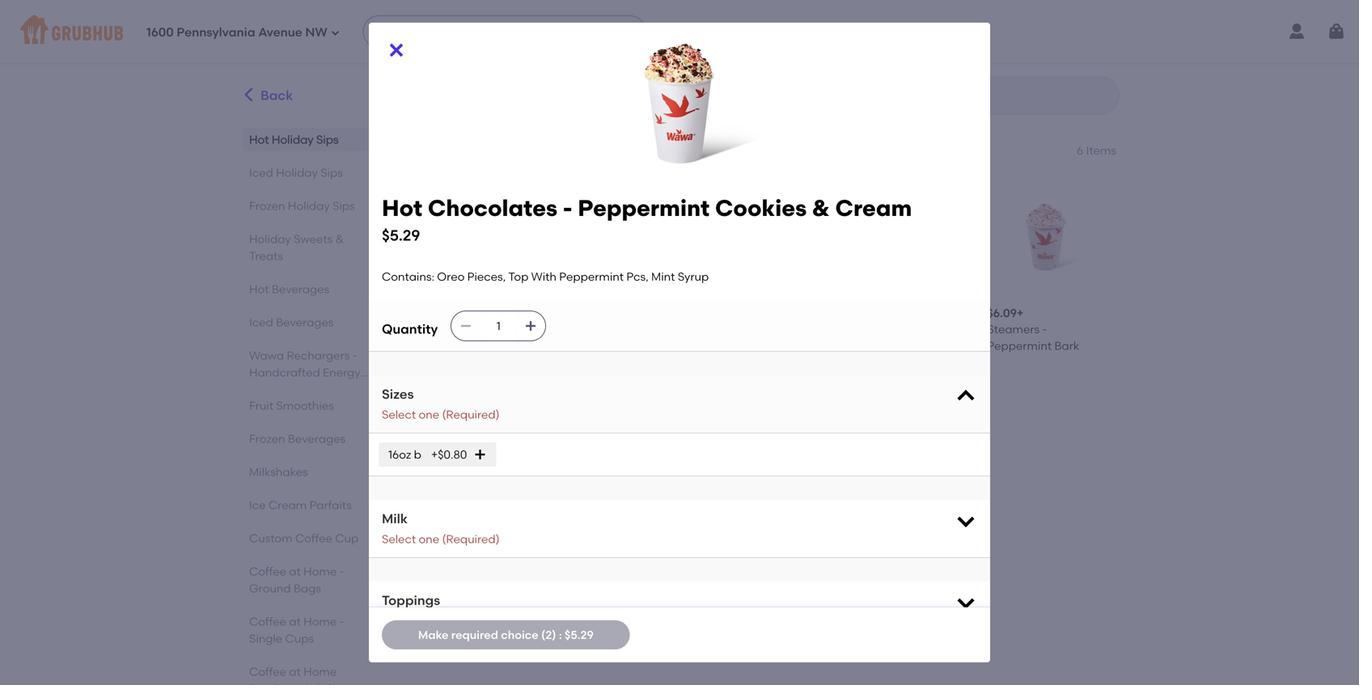 Task type: describe. For each thing, give the bounding box(es) containing it.
sizes
[[382, 387, 414, 402]]

bundles
[[249, 682, 293, 685]]

hot for hot beverages
[[249, 282, 269, 296]]

coffee for coffee at home - ground bags
[[249, 565, 286, 579]]

beverages for iced beverages
[[276, 316, 334, 329]]

drinks
[[249, 383, 283, 396]]

contains:
[[382, 270, 434, 284]]

toppings
[[382, 593, 440, 608]]

syrup
[[678, 270, 709, 284]]

fruit smoothies
[[249, 399, 334, 413]]

hot chocolates - peppermint cookies & cream button
[[842, 170, 975, 377]]

cream for hot chocolates - peppermint cookies & cream $5.29
[[835, 195, 912, 222]]

cookies for hot chocolates - peppermint cookies & cream
[[916, 339, 960, 353]]

hot chocolates - peppermint cookies & cream
[[849, 323, 960, 369]]

hot chocolates - peppermint cookies & cream $5.29
[[382, 195, 912, 245]]

& for hot chocolates - peppermint cookies & cream $5.29
[[812, 195, 830, 222]]

one for sizes
[[419, 408, 439, 422]]

caffeine)
[[249, 400, 300, 413]]

hot beverages tab
[[249, 281, 375, 298]]

cookie
[[467, 339, 506, 353]]

cups
[[285, 632, 314, 646]]

6
[[1077, 144, 1084, 157]]

wawa
[[249, 349, 284, 363]]

cream inside tab
[[269, 498, 307, 512]]

fruit
[[249, 399, 274, 413]]

hot lattes - peppermint mocha image
[[571, 176, 690, 296]]

cookies for hot chocolates - peppermint cookies & cream $5.29
[[715, 195, 807, 222]]

0 vertical spatial blend
[[477, 569, 508, 582]]

hot chocolates - peppermint cookies & cream image
[[849, 176, 968, 296]]

items
[[1086, 144, 1117, 157]]

(required) for sizes
[[442, 408, 500, 422]]

ice cream parfaits tab
[[249, 497, 375, 514]]

frozen for frozen beverages
[[249, 432, 285, 446]]

caret left icon image
[[240, 86, 257, 103]]

smoothies
[[276, 399, 334, 413]]

- inside the $6.09 + hot lattes - frosted sugar cookie
[[492, 323, 496, 336]]

coffee at home bundles - 4pk groun
[[249, 665, 367, 685]]

hot lattes - peppermint mocha
[[571, 323, 676, 353]]

sips for frozen holiday sips
[[333, 199, 355, 213]]

peppermint for hot chocolates - peppermint cookies & cream
[[849, 339, 913, 353]]

hot chocolates - peppermint bark button
[[703, 170, 836, 377]]

treats
[[249, 249, 283, 263]]

coffee left cup on the left of page
[[295, 532, 332, 545]]

holiday sweets & treats tab
[[249, 231, 375, 265]]

beverages for hot beverages
[[272, 282, 329, 296]]

$6.09 + steamers - peppermint bark
[[988, 306, 1080, 353]]

coffee for coffee at home bundles - 4pk groun
[[249, 665, 286, 679]]

holiday blend coffee - holiday blend image
[[432, 422, 552, 542]]

1600 pennsylvania avenue nw
[[146, 25, 327, 40]]

6 items
[[1077, 144, 1117, 157]]

- inside the $2.89 + holiday blend coffee - holiday blend
[[432, 585, 437, 599]]

oreo
[[437, 270, 465, 284]]

top
[[509, 270, 529, 284]]

coffee at home - single cups
[[249, 615, 344, 646]]

hot beverages
[[249, 282, 329, 296]]

hot lattes - peppermint mocha button
[[564, 170, 697, 377]]

& for hot chocolates - peppermint cookies & cream
[[849, 355, 857, 369]]

cup
[[335, 532, 359, 545]]

iced holiday sips tab
[[249, 164, 375, 181]]

frosted
[[499, 323, 540, 336]]

at for cups
[[289, 615, 301, 629]]

16oz
[[388, 448, 411, 462]]

iced for iced beverages
[[249, 316, 273, 329]]

4pk
[[303, 682, 323, 685]]

home for cups
[[304, 615, 337, 629]]

milkshakes
[[249, 465, 308, 479]]

hot for hot chocolates - peppermint cookies & cream
[[849, 323, 868, 336]]

- inside coffee at home - ground bags
[[340, 565, 344, 579]]

iced beverages tab
[[249, 314, 375, 331]]

at for 4pk
[[289, 665, 301, 679]]

frozen holiday sips tab
[[249, 197, 375, 214]]

$2.89 + holiday blend coffee - holiday blend
[[432, 552, 548, 599]]

sizes select one (required)
[[382, 387, 500, 422]]

bark inside $6.09 + steamers - peppermint bark
[[1055, 339, 1080, 353]]

iced beverages
[[249, 316, 334, 329]]

custom coffee cup tab
[[249, 530, 375, 547]]

+ for steamers
[[1017, 306, 1024, 320]]

bark inside hot chocolates - peppermint bark
[[777, 339, 802, 353]]

hot lattes - frosted sugar cookie image
[[432, 176, 552, 296]]

- inside $6.09 + steamers - peppermint bark
[[1043, 323, 1047, 336]]

chocolates for hot chocolates - peppermint bark
[[732, 323, 796, 336]]

mint
[[651, 270, 675, 284]]

rechargers
[[287, 349, 350, 363]]

back button
[[240, 76, 294, 115]]

$5.29 inside hot chocolates - peppermint cookies & cream $5.29
[[382, 227, 420, 245]]

+$0.80
[[431, 448, 467, 462]]

1 vertical spatial blend
[[484, 585, 515, 599]]

(contains
[[285, 383, 339, 396]]

iced holiday sips
[[249, 166, 343, 180]]

energy
[[323, 366, 361, 380]]

make
[[418, 628, 449, 642]]

custom coffee cup
[[249, 532, 359, 545]]



Task type: vqa. For each thing, say whether or not it's contained in the screenshot.
Mozzarella Sticks's cheese .
no



Task type: locate. For each thing, give the bounding box(es) containing it.
$6.09 up steamers
[[988, 306, 1017, 320]]

- inside "hot lattes - peppermint mocha"
[[630, 323, 635, 336]]

$6.09 + hot lattes - frosted sugar cookie
[[432, 306, 540, 353]]

1 select from the top
[[382, 408, 416, 422]]

one inside sizes select one (required)
[[419, 408, 439, 422]]

1 vertical spatial beverages
[[276, 316, 334, 329]]

chocolates for hot chocolates - peppermint cookies & cream
[[871, 323, 935, 336]]

blend
[[477, 569, 508, 582], [484, 585, 515, 599]]

1 vertical spatial home
[[304, 615, 337, 629]]

+ up steamers
[[1017, 306, 1024, 320]]

at inside coffee at home - single cups
[[289, 615, 301, 629]]

1 vertical spatial select
[[382, 532, 416, 546]]

peppermint for hot lattes - peppermint mocha
[[571, 339, 635, 353]]

b
[[414, 448, 421, 462]]

1 vertical spatial cream
[[860, 355, 898, 369]]

choice
[[501, 628, 539, 642]]

custom
[[249, 532, 293, 545]]

1 vertical spatial frozen
[[249, 432, 285, 446]]

lattes inside "hot lattes - peppermint mocha"
[[593, 323, 628, 336]]

holiday
[[272, 133, 314, 146], [276, 166, 318, 180], [288, 199, 330, 213], [249, 232, 291, 246], [432, 569, 474, 582], [440, 585, 482, 599]]

0 horizontal spatial &
[[335, 232, 344, 246]]

main navigation navigation
[[0, 0, 1359, 63]]

$5.29 right :
[[565, 628, 594, 642]]

0 vertical spatial home
[[304, 565, 337, 579]]

chocolates inside hot chocolates - peppermint bark
[[732, 323, 796, 336]]

frozen beverages tab
[[249, 430, 375, 447]]

2 lattes from the left
[[593, 323, 628, 336]]

2 vertical spatial beverages
[[288, 432, 346, 446]]

iced down hot holiday sips
[[249, 166, 273, 180]]

chocolates for hot chocolates - peppermint cookies & cream $5.29
[[428, 195, 558, 222]]

sips for hot holiday sips
[[316, 133, 339, 146]]

coffee
[[295, 532, 332, 545], [249, 565, 286, 579], [511, 569, 548, 582], [249, 615, 286, 629], [249, 665, 286, 679]]

select
[[382, 408, 416, 422], [382, 532, 416, 546]]

2 at from the top
[[289, 615, 301, 629]]

milk select one (required)
[[382, 511, 500, 546]]

chocolates inside hot chocolates - peppermint cookies & cream
[[871, 323, 935, 336]]

home
[[304, 565, 337, 579], [304, 615, 337, 629], [304, 665, 337, 679]]

chocolates
[[428, 195, 558, 222], [732, 323, 796, 336], [871, 323, 935, 336]]

avenue
[[258, 25, 302, 40]]

0 vertical spatial cream
[[835, 195, 912, 222]]

1 horizontal spatial cookies
[[916, 339, 960, 353]]

$6.09 for hot
[[432, 306, 462, 320]]

1 vertical spatial sips
[[321, 166, 343, 180]]

mocha
[[638, 339, 676, 353]]

1 horizontal spatial lattes
[[593, 323, 628, 336]]

1 at from the top
[[289, 565, 301, 579]]

cream
[[835, 195, 912, 222], [860, 355, 898, 369], [269, 498, 307, 512]]

pennsylvania
[[177, 25, 255, 40]]

2 bark from the left
[[1055, 339, 1080, 353]]

one up $2.89
[[419, 532, 439, 546]]

0 vertical spatial one
[[419, 408, 439, 422]]

2 horizontal spatial &
[[849, 355, 857, 369]]

sips up sweets
[[333, 199, 355, 213]]

cookies inside hot chocolates - peppermint cookies & cream $5.29
[[715, 195, 807, 222]]

frozen beverages
[[249, 432, 346, 446]]

nw
[[305, 25, 327, 40]]

hot inside hot chocolates - peppermint cookies & cream $5.29
[[382, 195, 423, 222]]

home inside coffee at home - ground bags
[[304, 565, 337, 579]]

sugar
[[432, 339, 465, 353]]

wawa rechargers - handcrafted energy drinks (contains caffeine)
[[249, 349, 361, 413]]

select for sizes
[[382, 408, 416, 422]]

hot holiday sips tab
[[249, 131, 375, 148]]

cream for hot chocolates - peppermint cookies & cream
[[860, 355, 898, 369]]

coffee at home bundles - 4pk groun tab
[[249, 664, 375, 685]]

16oz b
[[388, 448, 421, 462]]

fruit smoothies tab
[[249, 397, 375, 414]]

cream inside hot chocolates - peppermint cookies & cream $5.29
[[835, 195, 912, 222]]

coffee inside coffee at home - ground bags
[[249, 565, 286, 579]]

1 bark from the left
[[777, 339, 802, 353]]

- inside hot chocolates - peppermint bark
[[798, 323, 803, 336]]

1 vertical spatial at
[[289, 615, 301, 629]]

beverages inside 'tab'
[[276, 316, 334, 329]]

(required) inside sizes select one (required)
[[442, 408, 500, 422]]

select inside sizes select one (required)
[[382, 408, 416, 422]]

1 one from the top
[[419, 408, 439, 422]]

3 home from the top
[[304, 665, 337, 679]]

frozen holiday sips
[[249, 199, 355, 213]]

hot for hot lattes - peppermint mocha
[[571, 323, 591, 336]]

2 vertical spatial sips
[[333, 199, 355, 213]]

$2.89
[[432, 552, 461, 566]]

iced up wawa
[[249, 316, 273, 329]]

0 horizontal spatial $5.29
[[382, 227, 420, 245]]

beverages down hot beverages tab
[[276, 316, 334, 329]]

home up bags
[[304, 565, 337, 579]]

peppermint inside hot chocolates - peppermint cookies & cream
[[849, 339, 913, 353]]

+ for holiday
[[461, 552, 468, 566]]

& inside hot chocolates - peppermint cookies & cream
[[849, 355, 857, 369]]

coffee up choice
[[511, 569, 548, 582]]

1 lattes from the left
[[455, 323, 489, 336]]

select inside milk select one (required)
[[382, 532, 416, 546]]

2 (required) from the top
[[442, 532, 500, 546]]

frozen down caffeine)
[[249, 432, 285, 446]]

0 horizontal spatial lattes
[[455, 323, 489, 336]]

$5.29
[[382, 227, 420, 245], [565, 628, 594, 642]]

peppermint inside hot chocolates - peppermint cookies & cream $5.29
[[578, 195, 710, 222]]

coffee for coffee at home - single cups
[[249, 615, 286, 629]]

:
[[559, 628, 562, 642]]

hot inside the $6.09 + hot lattes - frosted sugar cookie
[[432, 323, 452, 336]]

coffee at home - ground bags tab
[[249, 563, 375, 597]]

coffee up the bundles
[[249, 665, 286, 679]]

2 $6.09 from the left
[[988, 306, 1017, 320]]

home up 4pk
[[304, 665, 337, 679]]

1 home from the top
[[304, 565, 337, 579]]

1 horizontal spatial bark
[[1055, 339, 1080, 353]]

1 vertical spatial &
[[335, 232, 344, 246]]

parfaits
[[310, 498, 352, 512]]

coffee inside the $2.89 + holiday blend coffee - holiday blend
[[511, 569, 548, 582]]

hot holiday sips
[[249, 133, 339, 146]]

1 vertical spatial (required)
[[442, 532, 500, 546]]

&
[[812, 195, 830, 222], [335, 232, 344, 246], [849, 355, 857, 369]]

+
[[462, 306, 469, 320], [1017, 306, 1024, 320], [461, 552, 468, 566]]

one inside milk select one (required)
[[419, 532, 439, 546]]

bags
[[294, 582, 321, 596]]

at inside coffee at home - ground bags
[[289, 565, 301, 579]]

one
[[419, 408, 439, 422], [419, 532, 439, 546]]

1 $6.09 from the left
[[432, 306, 462, 320]]

at for bags
[[289, 565, 301, 579]]

cookies inside hot chocolates - peppermint cookies & cream
[[916, 339, 960, 353]]

peppermint inside hot chocolates - peppermint bark
[[710, 339, 774, 353]]

iced for iced holiday sips
[[249, 166, 273, 180]]

select for milk
[[382, 532, 416, 546]]

at up the bundles
[[289, 665, 301, 679]]

iced inside 'tab'
[[249, 316, 273, 329]]

1 horizontal spatial &
[[812, 195, 830, 222]]

0 vertical spatial beverages
[[272, 282, 329, 296]]

+ left input item quantity number field
[[462, 306, 469, 320]]

hot for hot chocolates - peppermint cookies & cream $5.29
[[382, 195, 423, 222]]

home for 4pk
[[304, 665, 337, 679]]

2 one from the top
[[419, 532, 439, 546]]

Input item quantity number field
[[481, 312, 516, 341]]

at
[[289, 565, 301, 579], [289, 615, 301, 629], [289, 665, 301, 679]]

holiday inside holiday sweets & treats
[[249, 232, 291, 246]]

at up cups
[[289, 615, 301, 629]]

0 vertical spatial $5.29
[[382, 227, 420, 245]]

(required) inside milk select one (required)
[[442, 532, 500, 546]]

- inside wawa rechargers - handcrafted energy drinks (contains caffeine)
[[353, 349, 357, 363]]

frozen
[[249, 199, 285, 213], [249, 432, 285, 446]]

hot for hot chocolates - peppermint bark
[[710, 323, 730, 336]]

1 horizontal spatial $6.09
[[988, 306, 1017, 320]]

$6.09 inside $6.09 + steamers - peppermint bark
[[988, 306, 1017, 320]]

coffee up single
[[249, 615, 286, 629]]

sips
[[316, 133, 339, 146], [321, 166, 343, 180], [333, 199, 355, 213]]

2 select from the top
[[382, 532, 416, 546]]

sips down hot holiday sips tab on the left of the page
[[321, 166, 343, 180]]

- inside hot chocolates - peppermint cookies & cream
[[937, 323, 942, 336]]

2 iced from the top
[[249, 316, 273, 329]]

iced inside tab
[[249, 166, 273, 180]]

cream inside hot chocolates - peppermint cookies & cream
[[860, 355, 898, 369]]

+ inside the $2.89 + holiday blend coffee - holiday blend
[[461, 552, 468, 566]]

1 vertical spatial $5.29
[[565, 628, 594, 642]]

hot inside hot chocolates - peppermint bark
[[710, 323, 730, 336]]

2 horizontal spatial chocolates
[[871, 323, 935, 336]]

1 vertical spatial cookies
[[916, 339, 960, 353]]

lattes
[[455, 323, 489, 336], [593, 323, 628, 336]]

one up b at bottom left
[[419, 408, 439, 422]]

- inside coffee at home - single cups
[[340, 615, 344, 629]]

beverages for frozen beverages
[[288, 432, 346, 446]]

0 vertical spatial frozen
[[249, 199, 285, 213]]

with
[[531, 270, 557, 284]]

0 vertical spatial cookies
[[715, 195, 807, 222]]

1 iced from the top
[[249, 166, 273, 180]]

1 (required) from the top
[[442, 408, 500, 422]]

2 vertical spatial cream
[[269, 498, 307, 512]]

hot inside "hot lattes - peppermint mocha"
[[571, 323, 591, 336]]

lattes up cookie
[[455, 323, 489, 336]]

(required) up $2.89
[[442, 532, 500, 546]]

beverages down fruit smoothies tab
[[288, 432, 346, 446]]

home up cups
[[304, 615, 337, 629]]

0 horizontal spatial cookies
[[715, 195, 807, 222]]

0 vertical spatial at
[[289, 565, 301, 579]]

hot for hot holiday sips
[[249, 133, 269, 146]]

$6.09 inside the $6.09 + hot lattes - frosted sugar cookie
[[432, 306, 462, 320]]

(required) for milk
[[442, 532, 500, 546]]

+ inside the $6.09 + hot lattes - frosted sugar cookie
[[462, 306, 469, 320]]

0 horizontal spatial bark
[[777, 339, 802, 353]]

1600
[[146, 25, 174, 40]]

ice
[[249, 498, 266, 512]]

0 horizontal spatial chocolates
[[428, 195, 558, 222]]

+ inside $6.09 + steamers - peppermint bark
[[1017, 306, 1024, 320]]

frozen for frozen holiday sips
[[249, 199, 285, 213]]

pieces,
[[467, 270, 506, 284]]

(2)
[[541, 628, 556, 642]]

at inside the coffee at home bundles - 4pk groun
[[289, 665, 301, 679]]

1 vertical spatial one
[[419, 532, 439, 546]]

coffee inside the coffee at home bundles - 4pk groun
[[249, 665, 286, 679]]

1 frozen from the top
[[249, 199, 285, 213]]

ground
[[249, 582, 291, 596]]

bark
[[777, 339, 802, 353], [1055, 339, 1080, 353]]

$5.29 up contains:
[[382, 227, 420, 245]]

make required choice (2) : $5.29
[[418, 628, 594, 642]]

0 vertical spatial (required)
[[442, 408, 500, 422]]

1 horizontal spatial chocolates
[[732, 323, 796, 336]]

+ down milk select one (required)
[[461, 552, 468, 566]]

0 vertical spatial sips
[[316, 133, 339, 146]]

cookies
[[715, 195, 807, 222], [916, 339, 960, 353]]

holiday sweets & treats
[[249, 232, 344, 263]]

$6.09 up sugar
[[432, 306, 462, 320]]

single
[[249, 632, 283, 646]]

quantity
[[382, 321, 438, 337]]

1 vertical spatial iced
[[249, 316, 273, 329]]

coffee at home - single cups tab
[[249, 613, 375, 647]]

sips up iced holiday sips tab
[[316, 133, 339, 146]]

peppermint inside "hot lattes - peppermint mocha"
[[571, 339, 635, 353]]

2 vertical spatial at
[[289, 665, 301, 679]]

(required)
[[442, 408, 500, 422], [442, 532, 500, 546]]

pcs,
[[627, 270, 649, 284]]

svg image
[[1327, 22, 1346, 41], [331, 28, 340, 38], [955, 385, 977, 408], [474, 448, 487, 461], [955, 510, 977, 532]]

sweets
[[294, 232, 333, 246]]

contains: oreo pieces, top with peppermint pcs, mint syrup
[[382, 270, 709, 284]]

0 vertical spatial select
[[382, 408, 416, 422]]

select down sizes
[[382, 408, 416, 422]]

one for milk
[[419, 532, 439, 546]]

$6.09 for steamers
[[988, 306, 1017, 320]]

0 horizontal spatial $6.09
[[432, 306, 462, 320]]

hot inside hot chocolates - peppermint cookies & cream
[[849, 323, 868, 336]]

2 vertical spatial home
[[304, 665, 337, 679]]

peppermint inside $6.09 + steamers - peppermint bark
[[988, 339, 1052, 353]]

peppermint for hot chocolates - peppermint bark
[[710, 339, 774, 353]]

beverages up iced beverages
[[272, 282, 329, 296]]

2 frozen from the top
[[249, 432, 285, 446]]

2 vertical spatial &
[[849, 355, 857, 369]]

lattes down pcs,
[[593, 323, 628, 336]]

3 at from the top
[[289, 665, 301, 679]]

home for bags
[[304, 565, 337, 579]]

required
[[451, 628, 498, 642]]

handcrafted
[[249, 366, 320, 380]]

hot chocolates - peppermint bark image
[[710, 176, 829, 296]]

home inside the coffee at home bundles - 4pk groun
[[304, 665, 337, 679]]

coffee up ground
[[249, 565, 286, 579]]

coffee at home - ground bags
[[249, 565, 344, 596]]

milkshakes tab
[[249, 464, 375, 481]]

- inside the coffee at home bundles - 4pk groun
[[295, 682, 300, 685]]

- inside hot chocolates - peppermint cookies & cream $5.29
[[563, 195, 573, 222]]

svg image
[[387, 40, 406, 60], [460, 320, 473, 333], [525, 320, 537, 333], [955, 591, 977, 614]]

2 home from the top
[[304, 615, 337, 629]]

at up bags
[[289, 565, 301, 579]]

chocolates inside hot chocolates - peppermint cookies & cream $5.29
[[428, 195, 558, 222]]

select down milk
[[382, 532, 416, 546]]

sips for iced holiday sips
[[321, 166, 343, 180]]

0 vertical spatial &
[[812, 195, 830, 222]]

milk
[[382, 511, 408, 527]]

0 vertical spatial iced
[[249, 166, 273, 180]]

home inside coffee at home - single cups
[[304, 615, 337, 629]]

coffee inside coffee at home - single cups
[[249, 615, 286, 629]]

$6.09
[[432, 306, 462, 320], [988, 306, 1017, 320]]

beverages
[[272, 282, 329, 296], [276, 316, 334, 329], [288, 432, 346, 446]]

hot chocolates - peppermint bark
[[710, 323, 803, 353]]

wawa rechargers - handcrafted energy drinks (contains caffeine) tab
[[249, 347, 375, 413]]

steamers - peppermint bark image
[[988, 176, 1107, 296]]

& inside holiday sweets & treats
[[335, 232, 344, 246]]

frozen down iced holiday sips
[[249, 199, 285, 213]]

back
[[261, 88, 293, 103]]

(required) up +$0.80
[[442, 408, 500, 422]]

1 horizontal spatial $5.29
[[565, 628, 594, 642]]

& inside hot chocolates - peppermint cookies & cream $5.29
[[812, 195, 830, 222]]

+ for hot
[[462, 306, 469, 320]]

peppermint
[[578, 195, 710, 222], [559, 270, 624, 284], [571, 339, 635, 353], [710, 339, 774, 353], [849, 339, 913, 353], [988, 339, 1052, 353]]

steamers
[[988, 323, 1040, 336]]

peppermint for hot chocolates - peppermint cookies & cream $5.29
[[578, 195, 710, 222]]

lattes inside the $6.09 + hot lattes - frosted sugar cookie
[[455, 323, 489, 336]]

ice cream parfaits
[[249, 498, 352, 512]]



